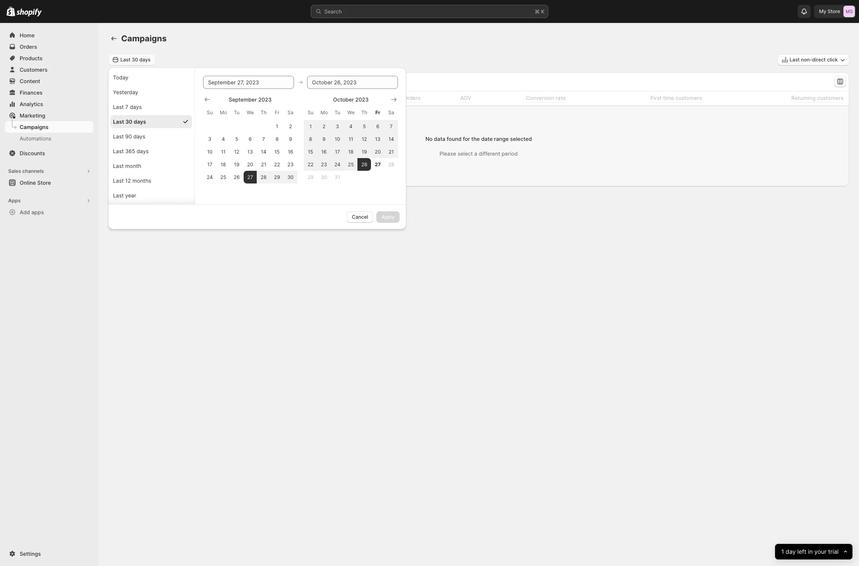 Task type: describe. For each thing, give the bounding box(es) containing it.
please
[[440, 150, 457, 157]]

in
[[809, 548, 813, 556]]

grid containing september
[[203, 95, 298, 184]]

days inside dropdown button
[[139, 57, 151, 63]]

10 button for 11
[[331, 133, 344, 145]]

sa for september 2023
[[288, 109, 294, 116]]

date
[[482, 136, 493, 142]]

1 8 button from the left
[[271, 133, 284, 145]]

aov button
[[451, 92, 473, 104]]

content link
[[5, 75, 93, 87]]

last 365 days
[[113, 148, 149, 155]]

0 horizontal spatial 25 button
[[217, 171, 230, 184]]

1 horizontal spatial 12 button
[[358, 133, 371, 145]]

automations link
[[5, 133, 93, 144]]

tu for september 2023
[[234, 109, 240, 116]]

last year
[[113, 192, 136, 199]]

1 vertical spatial 19
[[234, 161, 240, 168]]

content
[[20, 78, 40, 84]]

3 for left 3 'button'
[[208, 136, 212, 142]]

apps button
[[5, 195, 93, 207]]

1 horizontal spatial 6 button
[[371, 120, 385, 133]]

last 30 days button
[[111, 115, 192, 128]]

0 vertical spatial 4
[[350, 123, 353, 130]]

17 for the left '17' button
[[207, 161, 213, 168]]

0 horizontal spatial 4 button
[[217, 133, 230, 145]]

add apps
[[20, 209, 44, 216]]

2 29 button from the left
[[304, 171, 318, 184]]

online store
[[20, 180, 51, 186]]

2 for 1st 2 button
[[289, 123, 292, 130]]

returning customers button
[[783, 92, 845, 104]]

14 for the right the 14 button
[[389, 136, 394, 142]]

customers
[[20, 66, 48, 73]]

0 horizontal spatial 17 button
[[203, 158, 217, 171]]

1 horizontal spatial 19 button
[[358, 145, 371, 158]]

0 vertical spatial 28
[[389, 161, 395, 168]]

period
[[502, 150, 518, 157]]

analytics
[[20, 101, 43, 107]]

0 horizontal spatial 19 button
[[230, 158, 244, 171]]

wednesday element for september
[[244, 105, 257, 120]]

1 horizontal spatial 21 button
[[385, 145, 398, 158]]

yesterday button
[[111, 86, 192, 99]]

last month button
[[111, 159, 192, 173]]

select
[[458, 150, 473, 157]]

a
[[475, 150, 478, 157]]

last 7 days button
[[111, 100, 192, 114]]

1 horizontal spatial 13 button
[[371, 133, 385, 145]]

1 horizontal spatial campaigns
[[121, 34, 167, 43]]

26 for 26 "button" to the right
[[362, 161, 368, 168]]

today button
[[111, 71, 192, 84]]

we for september
[[247, 109, 254, 116]]

apps
[[31, 209, 44, 216]]

1 16 from the left
[[288, 149, 293, 155]]

1 horizontal spatial 4 button
[[344, 120, 358, 133]]

first time customers button
[[642, 92, 704, 104]]

0 horizontal spatial 11 button
[[217, 145, 230, 158]]

online
[[20, 180, 36, 186]]

non-
[[802, 57, 813, 63]]

0 horizontal spatial 26 button
[[230, 171, 244, 184]]

left
[[798, 548, 807, 556]]

no
[[426, 136, 433, 142]]

last 90 days button
[[111, 130, 192, 143]]

my store image
[[844, 6, 856, 17]]

1 15 button from the left
[[271, 145, 284, 158]]

home link
[[5, 30, 93, 41]]

1 horizontal spatial 17 button
[[331, 145, 344, 158]]

store for my store
[[828, 8, 841, 14]]

my
[[820, 8, 827, 14]]

last inside dropdown button
[[120, 57, 131, 63]]

last year button
[[111, 189, 192, 202]]

1 horizontal spatial 18 button
[[344, 145, 358, 158]]

2023 for october 2023
[[356, 96, 369, 103]]

settings
[[20, 551, 41, 557]]

1 vertical spatial 28
[[261, 174, 267, 180]]

cancel button
[[347, 211, 373, 223]]

direct
[[813, 57, 826, 63]]

september
[[229, 96, 257, 103]]

31 button
[[331, 171, 344, 184]]

2 16 button from the left
[[318, 145, 331, 158]]

0 horizontal spatial 14 button
[[257, 145, 271, 158]]

analytics link
[[5, 98, 93, 110]]

31
[[335, 174, 340, 180]]

1 horizontal spatial 3 button
[[331, 120, 344, 133]]

september 2023
[[229, 96, 272, 103]]

1 22 button from the left
[[271, 158, 284, 171]]

marketing
[[20, 112, 45, 119]]

month
[[125, 163, 141, 169]]

1 9 button from the left
[[284, 133, 298, 145]]

1 15 from the left
[[275, 149, 280, 155]]

1 horizontal spatial 24 button
[[331, 158, 344, 171]]

friday element for september 2023
[[271, 105, 284, 120]]

0 horizontal spatial 27 button
[[244, 171, 257, 184]]

products
[[20, 55, 43, 61]]

last for last 30 days button
[[113, 118, 124, 125]]

orders link
[[5, 41, 93, 52]]

1 horizontal spatial 5 button
[[358, 120, 371, 133]]

today
[[113, 74, 128, 81]]

2 for first 2 button from right
[[323, 123, 326, 130]]

1 horizontal spatial 27 button
[[371, 158, 385, 171]]

25 for the leftmost "25" button
[[220, 174, 226, 180]]

online store link
[[5, 177, 93, 189]]

conversion rate
[[526, 95, 566, 101]]

2 23 button from the left
[[318, 158, 331, 171]]

1 horizontal spatial 19
[[362, 149, 367, 155]]

2 9 button from the left
[[318, 133, 331, 145]]

orders button
[[394, 92, 422, 104]]

1 horizontal spatial 14 button
[[385, 133, 398, 145]]

finances link
[[5, 87, 93, 98]]

marketing link
[[5, 110, 93, 121]]

sales button
[[259, 92, 283, 104]]

26 for leftmost 26 "button"
[[234, 174, 240, 180]]

aov
[[461, 95, 472, 101]]

products link
[[5, 52, 93, 64]]

1 customers from the left
[[676, 95, 703, 101]]

last 12 months button
[[111, 174, 192, 187]]

2 2 button from the left
[[318, 120, 331, 133]]

0 horizontal spatial 5 button
[[230, 133, 244, 145]]

0 horizontal spatial 20 button
[[244, 158, 257, 171]]

1 horizontal spatial 7 button
[[385, 120, 398, 133]]

sessions button
[[325, 92, 358, 104]]

last 30 days inside dropdown button
[[120, 57, 151, 63]]

0 horizontal spatial 7 button
[[257, 133, 271, 145]]

1 23 button from the left
[[284, 158, 298, 171]]

14 for left the 14 button
[[261, 149, 267, 155]]

mo for october
[[321, 109, 328, 116]]

fr for september 2023
[[275, 109, 280, 116]]

tuesday element for september
[[230, 105, 244, 120]]

0 horizontal spatial 24 button
[[203, 171, 217, 184]]

8 for 1st 8 "button" from the left
[[276, 136, 279, 142]]

12 for left 12 button
[[234, 149, 240, 155]]

1 button for 3
[[271, 120, 284, 133]]

1 horizontal spatial 28 button
[[385, 158, 398, 171]]

your
[[815, 548, 827, 556]]

data
[[434, 136, 446, 142]]

last 365 days button
[[111, 145, 192, 158]]

apps
[[8, 198, 21, 204]]

1 22 from the left
[[274, 161, 280, 168]]

friday element for october 2023
[[371, 105, 385, 120]]

days for the last 90 days "button"
[[133, 133, 145, 140]]

30 inside dropdown button
[[132, 57, 138, 63]]

5 for left 5 button
[[235, 136, 238, 142]]

1 day left in your trial button
[[776, 544, 853, 560]]

0 horizontal spatial 13 button
[[244, 145, 257, 158]]

thursday element for september 2023
[[257, 105, 271, 120]]

sunday element for october
[[304, 105, 318, 120]]

2023 for september 2023
[[258, 96, 272, 103]]

365
[[125, 148, 135, 155]]

7 inside button
[[125, 104, 128, 110]]

last inside "dropdown button"
[[790, 57, 800, 63]]

0 horizontal spatial 4
[[222, 136, 225, 142]]

last for the 'last year' button at the left top of page
[[113, 192, 124, 199]]

0 horizontal spatial 18 button
[[217, 158, 230, 171]]

cancel
[[352, 214, 368, 220]]

1 horizontal spatial 20 button
[[371, 145, 385, 158]]

8 for 1st 8 "button" from right
[[309, 136, 312, 142]]

17 for right '17' button
[[335, 149, 340, 155]]

10 for 11
[[335, 136, 340, 142]]

add apps button
[[5, 207, 93, 218]]

home
[[20, 32, 35, 39]]

settings link
[[5, 548, 93, 560]]

add
[[20, 209, 30, 216]]

last month
[[113, 163, 141, 169]]

sales for sales
[[268, 95, 282, 101]]

1 vertical spatial 27
[[247, 174, 253, 180]]

shopify image
[[16, 8, 42, 17]]

finances
[[20, 89, 43, 96]]

0 vertical spatial 11
[[349, 136, 353, 142]]

⌘ k
[[535, 8, 545, 15]]

2 vertical spatial 12
[[125, 177, 131, 184]]

october
[[333, 96, 354, 103]]

⌘
[[535, 8, 540, 15]]

rate
[[556, 95, 566, 101]]

1 horizontal spatial 13
[[375, 136, 381, 142]]

monday element for september
[[217, 105, 230, 120]]

1 vertical spatial 13
[[248, 149, 253, 155]]

0 horizontal spatial 3 button
[[203, 133, 217, 145]]

1 vertical spatial 7
[[390, 123, 393, 130]]

0 horizontal spatial 12 button
[[230, 145, 244, 158]]

0 horizontal spatial 21 button
[[257, 158, 271, 171]]

channels
[[22, 168, 44, 174]]

found
[[447, 136, 462, 142]]

1 horizontal spatial 26 button
[[358, 158, 371, 171]]

0 horizontal spatial 28 button
[[257, 171, 271, 184]]

last non-direct click
[[790, 57, 839, 63]]

trial
[[829, 548, 839, 556]]

last 7 days
[[113, 104, 142, 110]]

1 vertical spatial 11
[[221, 149, 226, 155]]

year
[[125, 192, 136, 199]]

su for september
[[207, 109, 213, 116]]

0 vertical spatial 27
[[375, 161, 381, 168]]

1 horizontal spatial 21
[[389, 149, 394, 155]]



Task type: vqa. For each thing, say whether or not it's contained in the screenshot.
Mark as ordered
no



Task type: locate. For each thing, give the bounding box(es) containing it.
0 horizontal spatial 13
[[248, 149, 253, 155]]

1 vertical spatial 6
[[249, 136, 252, 142]]

wednesday element
[[244, 105, 257, 120], [344, 105, 358, 120]]

18 for the right 18 button
[[349, 149, 354, 155]]

saturday element for september 2023
[[284, 105, 298, 120]]

2 2 from the left
[[323, 123, 326, 130]]

last for the last 90 days "button"
[[113, 133, 124, 140]]

2 fr from the left
[[376, 109, 381, 116]]

0 horizontal spatial 26
[[234, 174, 240, 180]]

2 16 from the left
[[322, 149, 327, 155]]

22
[[274, 161, 280, 168], [308, 161, 314, 168]]

2 vertical spatial 7
[[262, 136, 265, 142]]

mo for september
[[220, 109, 227, 116]]

we down september 2023
[[247, 109, 254, 116]]

1 tu from the left
[[234, 109, 240, 116]]

sessions
[[335, 95, 357, 101]]

0 vertical spatial 17
[[335, 149, 340, 155]]

0 horizontal spatial 10
[[207, 149, 213, 155]]

2 tu from the left
[[335, 109, 341, 116]]

campaign activities
[[113, 95, 163, 101]]

0 vertical spatial 25
[[348, 161, 354, 168]]

months
[[133, 177, 151, 184]]

returning
[[792, 95, 816, 101]]

1 for 1 button associated with 3
[[276, 123, 278, 130]]

1 horizontal spatial 4
[[350, 123, 353, 130]]

2 15 from the left
[[308, 149, 313, 155]]

th for october 2023
[[362, 109, 368, 116]]

12 for the right 12 button
[[362, 136, 367, 142]]

2 8 from the left
[[309, 136, 312, 142]]

discounts link
[[5, 148, 93, 159]]

days down campaign activities
[[130, 104, 142, 110]]

2 22 from the left
[[308, 161, 314, 168]]

grid
[[203, 95, 298, 184], [304, 95, 398, 184]]

12 button
[[358, 133, 371, 145], [230, 145, 244, 158]]

1 horizontal spatial 2 button
[[318, 120, 331, 133]]

0 horizontal spatial 11
[[221, 149, 226, 155]]

1 horizontal spatial wednesday element
[[344, 105, 358, 120]]

1 2 button from the left
[[284, 120, 298, 133]]

range
[[494, 136, 509, 142]]

customers
[[676, 95, 703, 101], [818, 95, 844, 101]]

1 fr from the left
[[275, 109, 280, 116]]

2 friday element from the left
[[371, 105, 385, 120]]

1 vertical spatial 18
[[221, 161, 226, 168]]

thursday element for october 2023
[[358, 105, 371, 120]]

sa for october 2023
[[389, 109, 395, 116]]

last 30 days up today
[[120, 57, 151, 63]]

campaigns inside campaigns link
[[20, 124, 48, 130]]

0 vertical spatial 19
[[362, 149, 367, 155]]

2 2023 from the left
[[356, 96, 369, 103]]

days
[[139, 57, 151, 63], [130, 104, 142, 110], [134, 118, 146, 125], [133, 133, 145, 140], [137, 148, 149, 155]]

1 30 button from the left
[[284, 171, 298, 184]]

5 for the right 5 button
[[363, 123, 366, 130]]

1 horizontal spatial 7
[[262, 136, 265, 142]]

1 horizontal spatial sunday element
[[304, 105, 318, 120]]

campaigns up last 30 days dropdown button at the top
[[121, 34, 167, 43]]

18 for left 18 button
[[221, 161, 226, 168]]

last for last 365 days button
[[113, 148, 124, 155]]

first
[[651, 95, 662, 101]]

campaigns up automations
[[20, 124, 48, 130]]

we for october
[[348, 109, 355, 116]]

2 tuesday element from the left
[[331, 105, 344, 120]]

monday element down sessions button at the left
[[318, 105, 331, 120]]

0 horizontal spatial orders
[[20, 43, 37, 50]]

su for october
[[308, 109, 314, 116]]

25
[[348, 161, 354, 168], [220, 174, 226, 180]]

3
[[336, 123, 339, 130], [208, 136, 212, 142]]

tu for october 2023
[[335, 109, 341, 116]]

5 down september
[[235, 136, 238, 142]]

0 horizontal spatial 17
[[207, 161, 213, 168]]

0 horizontal spatial saturday element
[[284, 105, 298, 120]]

5 button down "october 2023"
[[358, 120, 371, 133]]

0 horizontal spatial store
[[37, 180, 51, 186]]

0 horizontal spatial 27
[[247, 174, 253, 180]]

1 wednesday element from the left
[[244, 105, 257, 120]]

6 for '6' button to the right
[[377, 123, 380, 130]]

0 horizontal spatial 8 button
[[271, 133, 284, 145]]

0 vertical spatial 24
[[335, 161, 341, 168]]

store inside button
[[37, 180, 51, 186]]

9 button
[[284, 133, 298, 145], [318, 133, 331, 145]]

orders inside button
[[404, 95, 421, 101]]

different
[[479, 150, 501, 157]]

last for last month "button"
[[113, 163, 124, 169]]

2023 right october at the left of page
[[356, 96, 369, 103]]

monday element
[[217, 105, 230, 120], [318, 105, 331, 120]]

10
[[335, 136, 340, 142], [207, 149, 213, 155]]

grid containing october
[[304, 95, 398, 184]]

last left year
[[113, 192, 124, 199]]

last up today
[[120, 57, 131, 63]]

1
[[276, 123, 278, 130], [310, 123, 312, 130], [782, 548, 785, 556]]

2 sa from the left
[[389, 109, 395, 116]]

day
[[786, 548, 796, 556]]

days up today button
[[139, 57, 151, 63]]

27
[[375, 161, 381, 168], [247, 174, 253, 180]]

1 23 from the left
[[288, 161, 294, 168]]

YYYY-MM-DD text field
[[203, 76, 294, 89]]

23 for second 23 button from right
[[288, 161, 294, 168]]

2 8 button from the left
[[304, 133, 318, 145]]

2023
[[258, 96, 272, 103], [356, 96, 369, 103]]

last 30 days up last 90 days
[[113, 118, 146, 125]]

2 horizontal spatial 7
[[390, 123, 393, 130]]

1 grid from the left
[[203, 95, 298, 184]]

thursday element down sales button
[[257, 105, 271, 120]]

30
[[132, 57, 138, 63], [125, 118, 132, 125], [288, 174, 294, 180], [321, 174, 327, 180]]

0 horizontal spatial 2023
[[258, 96, 272, 103]]

last left non-
[[790, 57, 800, 63]]

1 16 button from the left
[[284, 145, 298, 158]]

thursday element down "october 2023"
[[358, 105, 371, 120]]

0 vertical spatial 5
[[363, 123, 366, 130]]

24 for left 24 button
[[207, 174, 213, 180]]

last down the campaign
[[113, 104, 124, 110]]

1 horizontal spatial customers
[[818, 95, 844, 101]]

24 button
[[331, 158, 344, 171], [203, 171, 217, 184]]

1 horizontal spatial 23 button
[[318, 158, 331, 171]]

1 we from the left
[[247, 109, 254, 116]]

last for last 7 days button in the top left of the page
[[113, 104, 124, 110]]

21 button
[[385, 145, 398, 158], [257, 158, 271, 171]]

store for online store
[[37, 180, 51, 186]]

3 for the right 3 'button'
[[336, 123, 339, 130]]

1 button for 2
[[304, 120, 318, 133]]

mo
[[220, 109, 227, 116], [321, 109, 328, 116]]

for
[[463, 136, 470, 142]]

last left 365
[[113, 148, 124, 155]]

2 th from the left
[[362, 109, 368, 116]]

1 friday element from the left
[[271, 105, 284, 120]]

1 su from the left
[[207, 109, 213, 116]]

1 horizontal spatial sales
[[268, 95, 282, 101]]

0 vertical spatial 20
[[375, 149, 381, 155]]

saturday element for october 2023
[[385, 105, 398, 120]]

last up last year on the top
[[113, 177, 124, 184]]

0 vertical spatial 6
[[377, 123, 380, 130]]

0 horizontal spatial 9 button
[[284, 133, 298, 145]]

1 vertical spatial 20
[[247, 161, 253, 168]]

sales channels
[[8, 168, 44, 174]]

2 wednesday element from the left
[[344, 105, 358, 120]]

1 horizontal spatial tuesday element
[[331, 105, 344, 120]]

last 90 days
[[113, 133, 145, 140]]

2 we from the left
[[348, 109, 355, 116]]

0 horizontal spatial 19
[[234, 161, 240, 168]]

22 button
[[271, 158, 284, 171], [304, 158, 318, 171]]

1 horizontal spatial 9 button
[[318, 133, 331, 145]]

0 vertical spatial 14
[[389, 136, 394, 142]]

fr
[[275, 109, 280, 116], [376, 109, 381, 116]]

1 saturday element from the left
[[284, 105, 298, 120]]

1 tuesday element from the left
[[230, 105, 244, 120]]

2 23 from the left
[[321, 161, 327, 168]]

saturday element
[[284, 105, 298, 120], [385, 105, 398, 120]]

2 sunday element from the left
[[304, 105, 318, 120]]

sunday element for september
[[203, 105, 217, 120]]

90
[[125, 133, 132, 140]]

days right 365
[[137, 148, 149, 155]]

tu down september
[[234, 109, 240, 116]]

th down "october 2023"
[[362, 109, 368, 116]]

0 horizontal spatial 1
[[276, 123, 278, 130]]

16
[[288, 149, 293, 155], [322, 149, 327, 155]]

1 horizontal spatial orders
[[404, 95, 421, 101]]

days for last 7 days button in the top left of the page
[[130, 104, 142, 110]]

2 horizontal spatial 1
[[782, 548, 785, 556]]

1 horizontal spatial 11 button
[[344, 133, 358, 145]]

0 horizontal spatial 25
[[220, 174, 226, 180]]

1 horizontal spatial 30 button
[[318, 171, 331, 184]]

1 horizontal spatial 8
[[309, 136, 312, 142]]

9
[[289, 136, 292, 142], [323, 136, 326, 142]]

sales down yyyy-mm-dd text box
[[268, 95, 282, 101]]

24 for 24 button to the right
[[335, 161, 341, 168]]

last 30 days inside button
[[113, 118, 146, 125]]

2 mo from the left
[[321, 109, 328, 116]]

store down 'sales channels' button
[[37, 180, 51, 186]]

fr for october 2023
[[376, 109, 381, 116]]

1 sunday element from the left
[[203, 105, 217, 120]]

yesterday
[[113, 89, 138, 95]]

0 vertical spatial 13
[[375, 136, 381, 142]]

1 horizontal spatial 25
[[348, 161, 354, 168]]

tuesday element down september
[[230, 105, 244, 120]]

0 horizontal spatial 28
[[261, 174, 267, 180]]

campaigns link
[[5, 121, 93, 133]]

days up last 90 days
[[134, 118, 146, 125]]

29
[[274, 174, 280, 180], [308, 174, 314, 180]]

last non-direct click button
[[778, 54, 850, 66]]

last left 90
[[113, 133, 124, 140]]

conversion
[[526, 95, 555, 101]]

0 horizontal spatial 6 button
[[244, 133, 257, 145]]

k
[[542, 8, 545, 15]]

october 2023
[[333, 96, 369, 103]]

0 horizontal spatial 29
[[274, 174, 280, 180]]

1 horizontal spatial saturday element
[[385, 105, 398, 120]]

12
[[362, 136, 367, 142], [234, 149, 240, 155], [125, 177, 131, 184]]

10 for 17
[[207, 149, 213, 155]]

days inside "button"
[[133, 133, 145, 140]]

0 horizontal spatial mo
[[220, 109, 227, 116]]

online store button
[[0, 177, 98, 189]]

10 button for 17
[[203, 145, 217, 158]]

0 horizontal spatial wednesday element
[[244, 105, 257, 120]]

1 vertical spatial sales
[[8, 168, 21, 174]]

2 customers from the left
[[818, 95, 844, 101]]

1 horizontal spatial 2023
[[356, 96, 369, 103]]

20
[[375, 149, 381, 155], [247, 161, 253, 168]]

1 vertical spatial 14
[[261, 149, 267, 155]]

sales up online
[[8, 168, 21, 174]]

tuesday element for october
[[331, 105, 344, 120]]

click
[[828, 57, 839, 63]]

2 su from the left
[[308, 109, 314, 116]]

1 horizontal spatial 12
[[234, 149, 240, 155]]

0 horizontal spatial 30 button
[[284, 171, 298, 184]]

29 for second 29 button
[[308, 174, 314, 180]]

1 horizontal spatial 9
[[323, 136, 326, 142]]

sales for sales channels
[[8, 168, 21, 174]]

1 29 from the left
[[274, 174, 280, 180]]

monday element down september
[[217, 105, 230, 120]]

we down "october 2023"
[[348, 109, 355, 116]]

0 horizontal spatial tu
[[234, 109, 240, 116]]

2 22 button from the left
[[304, 158, 318, 171]]

19 button
[[358, 145, 371, 158], [230, 158, 244, 171]]

0 horizontal spatial 21
[[261, 161, 266, 168]]

1 vertical spatial last 30 days
[[113, 118, 146, 125]]

2
[[289, 123, 292, 130], [323, 123, 326, 130]]

monday element for october
[[318, 105, 331, 120]]

tu
[[234, 109, 240, 116], [335, 109, 341, 116]]

1 sa from the left
[[288, 109, 294, 116]]

1 for 1 button associated with 2
[[310, 123, 312, 130]]

1 horizontal spatial th
[[362, 109, 368, 116]]

last 12 months
[[113, 177, 151, 184]]

2 29 from the left
[[308, 174, 314, 180]]

15
[[275, 149, 280, 155], [308, 149, 313, 155]]

friday element
[[271, 105, 284, 120], [371, 105, 385, 120]]

th down sales button
[[261, 109, 267, 116]]

tuesday element down october at the left of page
[[331, 105, 344, 120]]

1 2 from the left
[[289, 123, 292, 130]]

wednesday element down september 2023
[[244, 105, 257, 120]]

3 button
[[331, 120, 344, 133], [203, 133, 217, 145]]

30 button
[[284, 171, 298, 184], [318, 171, 331, 184]]

no data found for the date range selected
[[426, 136, 532, 142]]

5 button
[[358, 120, 371, 133], [230, 133, 244, 145]]

2 monday element from the left
[[318, 105, 331, 120]]

14 button
[[385, 133, 398, 145], [257, 145, 271, 158]]

2 15 button from the left
[[304, 145, 318, 158]]

discounts
[[20, 150, 45, 157]]

1 monday element from the left
[[217, 105, 230, 120]]

4 button
[[344, 120, 358, 133], [217, 133, 230, 145]]

2 grid from the left
[[304, 95, 398, 184]]

1 horizontal spatial store
[[828, 8, 841, 14]]

0 vertical spatial 7
[[125, 104, 128, 110]]

customers right returning
[[818, 95, 844, 101]]

1 vertical spatial 17
[[207, 161, 213, 168]]

23 for second 23 button from left
[[321, 161, 327, 168]]

1 horizontal spatial 20
[[375, 149, 381, 155]]

1 th from the left
[[261, 109, 267, 116]]

sales channels button
[[5, 166, 93, 177]]

1 day left in your trial
[[782, 548, 839, 556]]

th for september 2023
[[261, 109, 267, 116]]

last for last 12 months button
[[113, 177, 124, 184]]

1 horizontal spatial 24
[[335, 161, 341, 168]]

1 horizontal spatial 16 button
[[318, 145, 331, 158]]

2 9 from the left
[[323, 136, 326, 142]]

1 8 from the left
[[276, 136, 279, 142]]

mo down sessions button at the left
[[321, 109, 328, 116]]

mo down yyyy-mm-dd text box
[[220, 109, 227, 116]]

0 horizontal spatial sales
[[8, 168, 21, 174]]

7
[[125, 104, 128, 110], [390, 123, 393, 130], [262, 136, 265, 142]]

days right 90
[[133, 133, 145, 140]]

6 for '6' button to the left
[[249, 136, 252, 142]]

the
[[472, 136, 480, 142]]

1 29 button from the left
[[271, 171, 284, 184]]

1 9 from the left
[[289, 136, 292, 142]]

0 horizontal spatial 8
[[276, 136, 279, 142]]

0 horizontal spatial 22 button
[[271, 158, 284, 171]]

automations
[[20, 135, 51, 142]]

tu down october at the left of page
[[335, 109, 341, 116]]

we
[[247, 109, 254, 116], [348, 109, 355, 116]]

1 horizontal spatial 22 button
[[304, 158, 318, 171]]

23 button
[[284, 158, 298, 171], [318, 158, 331, 171]]

thursday element
[[257, 105, 271, 120], [358, 105, 371, 120]]

sunday element
[[203, 105, 217, 120], [304, 105, 318, 120]]

5 button down september
[[230, 133, 244, 145]]

wednesday element down "october 2023"
[[344, 105, 358, 120]]

20 button
[[371, 145, 385, 158], [244, 158, 257, 171]]

11 button
[[344, 133, 358, 145], [217, 145, 230, 158]]

last 30 days button
[[108, 54, 156, 66]]

days for last 365 days button
[[137, 148, 149, 155]]

10 button
[[331, 133, 344, 145], [203, 145, 217, 158]]

2023 right september
[[258, 96, 272, 103]]

YYYY-MM-DD text field
[[307, 76, 398, 89]]

1 thursday element from the left
[[257, 105, 271, 120]]

time
[[664, 95, 675, 101]]

13
[[375, 136, 381, 142], [248, 149, 253, 155]]

1 for 1 day left in your trial
[[782, 548, 785, 556]]

1 vertical spatial store
[[37, 180, 51, 186]]

1 inside dropdown button
[[782, 548, 785, 556]]

customers right time
[[676, 95, 703, 101]]

20 for right 20 "button"
[[375, 149, 381, 155]]

shopify image
[[7, 6, 15, 16]]

last down last 7 days
[[113, 118, 124, 125]]

last left month
[[113, 163, 124, 169]]

1 1 button from the left
[[271, 120, 284, 133]]

2 saturday element from the left
[[385, 105, 398, 120]]

20 for 20 "button" to the left
[[247, 161, 253, 168]]

campaigns
[[121, 34, 167, 43], [20, 124, 48, 130]]

2 1 button from the left
[[304, 120, 318, 133]]

wednesday element for october
[[344, 105, 358, 120]]

2 horizontal spatial 12
[[362, 136, 367, 142]]

2 30 button from the left
[[318, 171, 331, 184]]

1 horizontal spatial 22
[[308, 161, 314, 168]]

29 for first 29 button from left
[[274, 174, 280, 180]]

1 mo from the left
[[220, 109, 227, 116]]

0 vertical spatial 18
[[349, 149, 354, 155]]

1 vertical spatial 12
[[234, 149, 240, 155]]

5 down "october 2023"
[[363, 123, 366, 130]]

0 vertical spatial 26
[[362, 161, 368, 168]]

0 horizontal spatial monday element
[[217, 105, 230, 120]]

days for last 30 days button
[[134, 118, 146, 125]]

2 thursday element from the left
[[358, 105, 371, 120]]

0 vertical spatial store
[[828, 8, 841, 14]]

tuesday element
[[230, 105, 244, 120], [331, 105, 344, 120]]

last 30 days
[[120, 57, 151, 63], [113, 118, 146, 125]]

1 2023 from the left
[[258, 96, 272, 103]]

0 vertical spatial 12
[[362, 136, 367, 142]]

store right my on the right of page
[[828, 8, 841, 14]]

17 button
[[331, 145, 344, 158], [203, 158, 217, 171]]

25 for "25" button to the right
[[348, 161, 354, 168]]

1 horizontal spatial 25 button
[[344, 158, 358, 171]]



